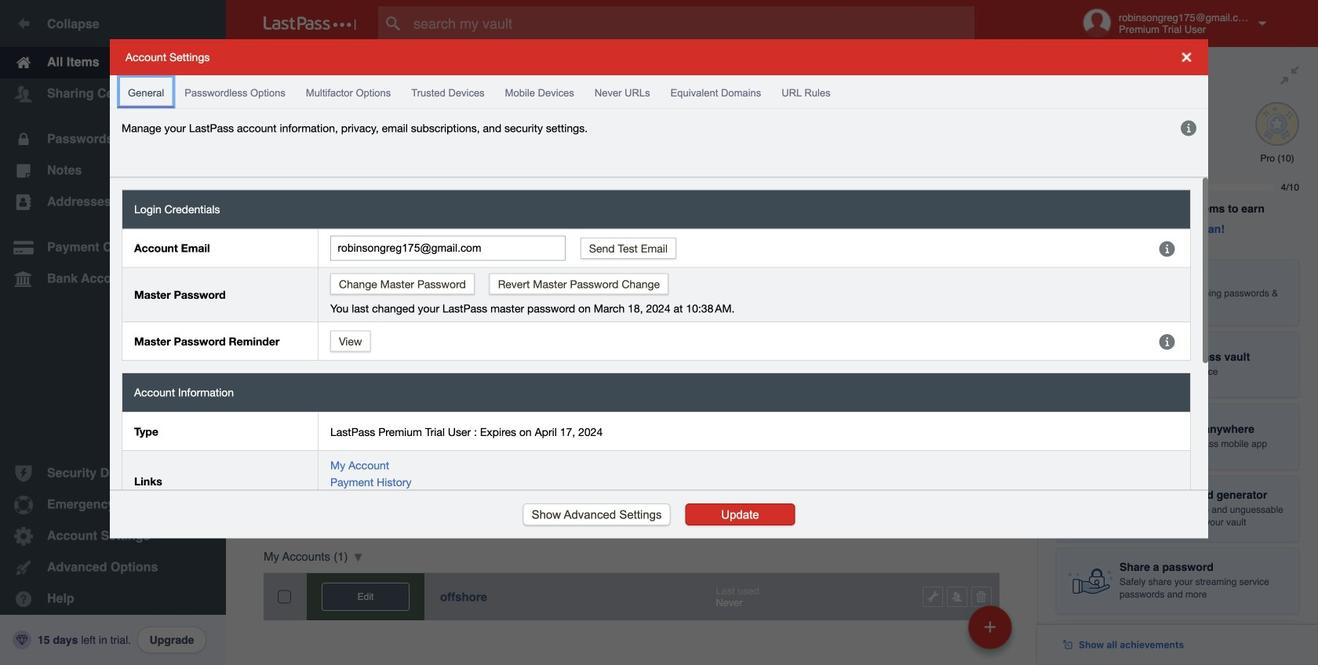 Task type: describe. For each thing, give the bounding box(es) containing it.
main navigation navigation
[[0, 0, 226, 666]]

new item navigation
[[963, 601, 1022, 666]]

lastpass image
[[264, 16, 356, 31]]

vault options navigation
[[226, 47, 1038, 94]]

Search search field
[[378, 6, 1006, 41]]



Task type: vqa. For each thing, say whether or not it's contained in the screenshot.
caret right image
no



Task type: locate. For each thing, give the bounding box(es) containing it.
search my vault text field
[[378, 6, 1006, 41]]

new item image
[[985, 622, 996, 633]]



